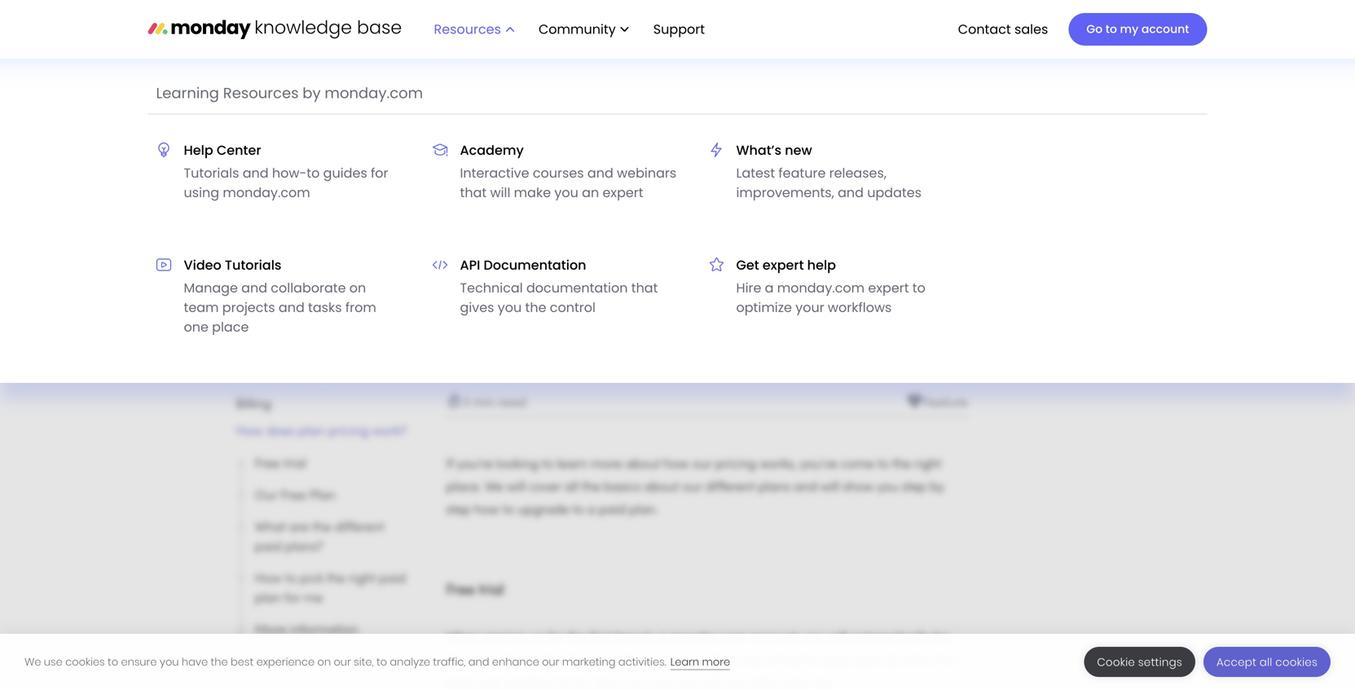 Task type: vqa. For each thing, say whether or not it's contained in the screenshot.
anyway
no



Task type: locate. For each thing, give the bounding box(es) containing it.
that inside "api documentation technical documentation that gives you the control"
[[631, 279, 658, 297]]

pro up tier.
[[802, 656, 822, 668]]

1 horizontal spatial free
[[713, 656, 736, 668]]

0 horizontal spatial more
[[591, 459, 622, 471]]

of down account,
[[765, 656, 777, 668]]

does
[[266, 426, 295, 438]]

billing link
[[236, 399, 271, 411]]

what's new latest feature releases, improvements, and updates
[[736, 141, 922, 202]]

step down place.
[[446, 504, 471, 517]]

monday.com
[[325, 83, 423, 104], [223, 184, 310, 202], [777, 279, 865, 297], [670, 633, 747, 645]]

0 horizontal spatial that
[[460, 184, 487, 202]]

0 vertical spatial tutorials
[[184, 164, 239, 182]]

1 horizontal spatial by
[[930, 482, 945, 494]]

plan right does at the bottom left
[[298, 426, 325, 438]]

different
[[705, 482, 755, 494], [335, 522, 384, 534]]

2 of from the left
[[765, 656, 777, 668]]

will down 'interactive'
[[490, 184, 511, 202]]

for inside how to pick the right paid plan for me
[[284, 593, 301, 605]]

paid left plans?
[[255, 542, 282, 554]]

1 horizontal spatial for
[[371, 164, 388, 182]]

expert up workflows
[[868, 279, 909, 297]]

0 horizontal spatial different
[[335, 522, 384, 534]]

0 vertical spatial help
[[674, 103, 725, 128]]

and inside the if you're looking to learn more about how our pricing works, you've come to the right place. we will cover all the basics about our different plans and will show you step by step how to upgrade to a paid plan.
[[794, 482, 817, 494]]

1 vertical spatial about
[[644, 482, 679, 494]]

for left me
[[284, 593, 301, 605]]

different down our free plan link
[[335, 522, 384, 534]]

pricing left works,
[[716, 459, 756, 471]]

about right basics
[[644, 482, 679, 494]]

0 vertical spatial different
[[705, 482, 755, 494]]

paid inside the if you're looking to learn more about how our pricing works, you've come to the right place. we will cover all the basics about our different plans and will show you step by step how to upgrade to a paid plan.
[[599, 504, 626, 517]]

paid inside how to pick the right paid plan for me
[[379, 573, 406, 586]]

1 vertical spatial can
[[651, 678, 673, 690]]

account
[[1142, 21, 1190, 37]]

how down the billing
[[236, 426, 263, 438]]

trial up the 'signing'
[[479, 584, 504, 598]]

1 pro from the left
[[566, 656, 586, 668]]

and inside what's new latest feature releases, improvements, and updates
[[838, 184, 864, 202]]

and down when
[[468, 655, 489, 670]]

day
[[687, 656, 709, 668]]

free up our
[[255, 458, 280, 471]]

what can we help you with?
[[513, 103, 843, 128]]

free down the 'signing'
[[476, 656, 499, 668]]

0 vertical spatial free
[[255, 458, 280, 471]]

all down learn
[[565, 482, 579, 494]]

what's
[[736, 141, 782, 159]]

up inside when signing up for the first time to a monday.com account, you will automatically be on a free trial of the pro plan. this is a 14 day free trial of the pro plan with all of the pro bells and whistles! at this time, you can not trial any other plan tier.
[[529, 633, 545, 645]]

plan up more
[[255, 593, 281, 605]]

free trial up when
[[446, 584, 504, 598]]

from
[[345, 298, 376, 317]]

our left site,
[[334, 655, 351, 670]]

free up 'any'
[[713, 656, 736, 668]]

video
[[184, 256, 221, 274]]

trial down the 'signing'
[[503, 656, 526, 668]]

you
[[732, 103, 775, 128], [555, 184, 579, 202], [498, 298, 522, 317], [877, 482, 899, 494], [804, 633, 825, 645], [160, 655, 179, 670], [626, 678, 647, 690]]

1 horizontal spatial right
[[914, 459, 941, 471]]

0 vertical spatial resources
[[434, 20, 501, 38]]

0 horizontal spatial right
[[349, 573, 376, 586]]

pricing inside the if you're looking to learn more about how our pricing works, you've come to the right place. we will cover all the basics about our different plans and will show you step by step how to upgrade to a paid plan.
[[716, 459, 756, 471]]

all right 'with'
[[883, 656, 897, 668]]

center
[[217, 141, 261, 159]]

1 vertical spatial tutorials
[[225, 256, 282, 274]]

pro down be
[[938, 656, 958, 668]]

enhance
[[492, 655, 539, 670]]

of down automatically
[[901, 656, 912, 668]]

2 cookies from the left
[[1276, 655, 1318, 670]]

and down the releases,
[[838, 184, 864, 202]]

to inside help center tutorials and how-to guides for using monday.com
[[307, 164, 320, 182]]

0 horizontal spatial plan.
[[589, 656, 619, 668]]

support link
[[645, 15, 718, 43], [653, 20, 710, 38]]

0 vertical spatial by
[[303, 83, 321, 104]]

1 vertical spatial for
[[284, 593, 301, 605]]

0 vertical spatial can
[[582, 103, 625, 128]]

hire
[[736, 279, 762, 297]]

1 vertical spatial by
[[930, 482, 945, 494]]

my
[[1120, 21, 1139, 37]]

expert inside academy interactive courses and webinars that will make you an expert
[[603, 184, 644, 202]]

projects
[[222, 298, 275, 317]]

up up enhance
[[529, 633, 545, 645]]

all inside button
[[1260, 655, 1273, 670]]

0 horizontal spatial all
[[565, 482, 579, 494]]

1 vertical spatial that
[[631, 279, 658, 297]]

1 vertical spatial right
[[349, 573, 376, 586]]

a right upgrade
[[587, 504, 595, 517]]

how left the pick
[[255, 573, 282, 586]]

plans?
[[285, 542, 323, 554]]

we left use
[[24, 655, 41, 670]]

1 horizontal spatial paid
[[379, 573, 406, 586]]

the down automatically
[[915, 656, 934, 668]]

expert down webinars on the top left of page
[[603, 184, 644, 202]]

monday.com logo image
[[148, 12, 401, 46]]

1 horizontal spatial we
[[485, 482, 503, 494]]

1 vertical spatial paid
[[255, 542, 282, 554]]

0 horizontal spatial by
[[303, 83, 321, 104]]

what for what are the different paid plans?
[[255, 522, 286, 534]]

resources link
[[426, 15, 522, 43]]

1 horizontal spatial cookies
[[1276, 655, 1318, 670]]

0 horizontal spatial free trial
[[255, 458, 306, 471]]

up right it
[[310, 656, 325, 669]]

1 vertical spatial step
[[446, 504, 471, 517]]

how does plan pricing work?
[[236, 426, 407, 438]]

all
[[565, 482, 579, 494], [1260, 655, 1273, 670], [883, 656, 897, 668]]

you inside the if you're looking to learn more about how our pricing works, you've come to the right place. we will cover all the basics about our different plans and will show you step by step how to upgrade to a paid plan.
[[877, 482, 899, 494]]

0 horizontal spatial of
[[529, 656, 540, 668]]

what up courses
[[513, 103, 575, 128]]

we use cookies to ensure you have the best experience on our site, to analyze traffic, and enhance our marketing activities. learn more
[[24, 655, 730, 670]]

on right it
[[317, 655, 331, 670]]

for right guides
[[371, 164, 388, 182]]

plan. inside when signing up for the first time to a monday.com account, you will automatically be on a free trial of the pro plan. this is a 14 day free trial of the pro plan with all of the pro bells and whistles! at this time, you can not trial any other plan tier.
[[589, 656, 619, 668]]

tutorials up "using"
[[184, 164, 239, 182]]

2 vertical spatial for
[[548, 633, 564, 645]]

2 horizontal spatial free
[[446, 584, 475, 598]]

with
[[855, 656, 880, 668]]

0 vertical spatial expert
[[603, 184, 644, 202]]

2 horizontal spatial expert
[[868, 279, 909, 297]]

help right we
[[674, 103, 725, 128]]

help up your
[[807, 256, 836, 274]]

pick
[[300, 573, 323, 586]]

and inside help center tutorials and how-to guides for using monday.com
[[243, 164, 269, 182]]

all right accept
[[1260, 655, 1273, 670]]

0 vertical spatial about
[[626, 459, 661, 471]]

when
[[446, 633, 480, 645]]

0 horizontal spatial help
[[674, 103, 725, 128]]

1 horizontal spatial all
[[883, 656, 897, 668]]

and up the an
[[588, 164, 614, 182]]

1 horizontal spatial expert
[[763, 256, 804, 274]]

the left first
[[568, 633, 586, 645]]

you down technical
[[498, 298, 522, 317]]

1 vertical spatial up
[[310, 656, 325, 669]]

2 horizontal spatial for
[[548, 633, 564, 645]]

that inside academy interactive courses and webinars that will make you an expert
[[460, 184, 487, 202]]

and
[[243, 164, 269, 182], [588, 164, 614, 182], [838, 184, 864, 202], [241, 279, 267, 297], [279, 298, 305, 317], [794, 482, 817, 494], [468, 655, 489, 670], [476, 678, 500, 690]]

tier.
[[813, 678, 834, 690]]

1 horizontal spatial how
[[664, 459, 689, 471]]

help inside 'get expert help hire a monday.com expert to optimize your workflows'
[[807, 256, 836, 274]]

workflows
[[828, 298, 892, 317]]

0 horizontal spatial free
[[476, 656, 499, 668]]

will inside when signing up for the first time to a monday.com account, you will automatically be on a free trial of the pro plan. this is a 14 day free trial of the pro plan with all of the pro bells and whistles! at this time, you can not trial any other plan tier.
[[828, 633, 847, 645]]

you've
[[800, 459, 838, 471]]

of up whistles!
[[529, 656, 540, 668]]

be
[[934, 633, 950, 645]]

on up bells
[[446, 656, 461, 668]]

0 vertical spatial how
[[664, 459, 689, 471]]

plan left tier.
[[783, 678, 810, 690]]

will down looking
[[507, 482, 526, 494]]

our up at
[[542, 655, 559, 670]]

2 horizontal spatial on
[[446, 656, 461, 668]]

optimize
[[736, 298, 792, 317]]

how does plan pricing work? link
[[236, 422, 407, 442]]

step
[[902, 482, 927, 494], [446, 504, 471, 517]]

0 horizontal spatial pro
[[566, 656, 586, 668]]

the inside dialog
[[211, 655, 228, 670]]

0 horizontal spatial what
[[255, 522, 286, 534]]

that right documentation
[[631, 279, 658, 297]]

paid inside what are the different paid plans?
[[255, 542, 282, 554]]

1 horizontal spatial free trial
[[446, 584, 504, 598]]

plan up tier.
[[826, 656, 852, 668]]

0 vertical spatial plan.
[[629, 504, 659, 517]]

3 of from the left
[[901, 656, 912, 668]]

how inside how to pick the right paid plan for me
[[255, 573, 282, 586]]

to sum it up
[[255, 656, 325, 669]]

1 horizontal spatial on
[[349, 279, 366, 297]]

the right the pick
[[327, 573, 345, 586]]

0 vertical spatial for
[[371, 164, 388, 182]]

cookies right accept
[[1276, 655, 1318, 670]]

learn
[[557, 459, 588, 471]]

0 vertical spatial free trial
[[255, 458, 306, 471]]

and down you've
[[794, 482, 817, 494]]

2 pro from the left
[[802, 656, 822, 668]]

any
[[724, 678, 746, 690]]

by down monday.com logo
[[303, 83, 321, 104]]

to
[[1106, 21, 1117, 37], [307, 164, 320, 182], [913, 279, 926, 297], [542, 459, 554, 471], [878, 459, 889, 471], [503, 504, 514, 517], [573, 504, 584, 517], [285, 573, 297, 586], [644, 633, 655, 645], [108, 655, 118, 670], [377, 655, 387, 670]]

accept all cookies button
[[1204, 647, 1331, 677]]

contact
[[958, 20, 1011, 38]]

can left "not"
[[651, 678, 673, 690]]

different left plans
[[705, 482, 755, 494]]

what
[[513, 103, 575, 128], [255, 522, 286, 534]]

what are the different paid plans? link
[[255, 518, 406, 557]]

the inside how to pick the right paid plan for me
[[327, 573, 345, 586]]

help inside main content
[[674, 103, 725, 128]]

upgrade
[[518, 504, 569, 517]]

about up basics
[[626, 459, 661, 471]]

more up basics
[[591, 459, 622, 471]]

2 horizontal spatial of
[[901, 656, 912, 668]]

we inside dialog
[[24, 655, 41, 670]]

0 vertical spatial we
[[485, 482, 503, 494]]

3 min read
[[463, 397, 526, 410]]

basics
[[604, 482, 641, 494]]

0 horizontal spatial step
[[446, 504, 471, 517]]

api documentation technical documentation that gives you the control
[[460, 256, 658, 317]]

you right show
[[877, 482, 899, 494]]

0 vertical spatial up
[[529, 633, 545, 645]]

can inside when signing up for the first time to a monday.com account, you will automatically be on a free trial of the pro plan. this is a 14 day free trial of the pro plan with all of the pro bells and whistles! at this time, you can not trial any other plan tier.
[[651, 678, 673, 690]]

1 vertical spatial plan.
[[589, 656, 619, 668]]

0 vertical spatial paid
[[599, 504, 626, 517]]

0 horizontal spatial cookies
[[65, 655, 105, 670]]

pricing up free trial link
[[328, 426, 369, 438]]

None search field
[[449, 156, 906, 205]]

0 vertical spatial step
[[902, 482, 927, 494]]

one
[[184, 318, 209, 336]]

will inside academy interactive courses and webinars that will make you an expert
[[490, 184, 511, 202]]

at
[[556, 678, 567, 690]]

academy interactive courses and webinars that will make you an expert
[[460, 141, 677, 202]]

free right our
[[280, 490, 306, 502]]

with?
[[781, 103, 843, 128]]

0 vertical spatial that
[[460, 184, 487, 202]]

if
[[446, 459, 454, 471]]

1 horizontal spatial free
[[280, 490, 306, 502]]

3 pro from the left
[[938, 656, 958, 668]]

and down center
[[243, 164, 269, 182]]

0 vertical spatial more
[[591, 459, 622, 471]]

settings
[[1138, 655, 1183, 670]]

we down you're
[[485, 482, 503, 494]]

to inside when signing up for the first time to a monday.com account, you will automatically be on a free trial of the pro plan. this is a 14 day free trial of the pro plan with all of the pro bells and whistles! at this time, you can not trial any other plan tier.
[[644, 633, 655, 645]]

1 horizontal spatial resources
[[434, 20, 501, 38]]

1 horizontal spatial of
[[765, 656, 777, 668]]

documentation
[[526, 279, 628, 297]]

right down feature
[[914, 459, 941, 471]]

more
[[255, 625, 287, 637]]

resources
[[434, 20, 501, 38], [223, 83, 299, 104]]

what are the different paid plans?
[[255, 522, 384, 554]]

looking
[[496, 459, 539, 471]]

your
[[796, 298, 825, 317]]

support
[[653, 20, 705, 38]]

traffic,
[[433, 655, 466, 670]]

what inside what are the different paid plans?
[[255, 522, 286, 534]]

how for how to pick the right paid plan for me
[[255, 573, 282, 586]]

how
[[664, 459, 689, 471], [474, 504, 500, 517]]

go
[[1087, 21, 1103, 37]]

on inside when signing up for the first time to a monday.com account, you will automatically be on a free trial of the pro plan. this is a 14 day free trial of the pro plan with all of the pro bells and whistles! at this time, you can not trial any other plan tier.
[[446, 656, 461, 668]]

0 vertical spatial right
[[914, 459, 941, 471]]

the left best
[[211, 655, 228, 670]]

3
[[463, 397, 469, 410]]

free trial
[[255, 458, 306, 471], [446, 584, 504, 598]]

0 horizontal spatial we
[[24, 655, 41, 670]]

1 vertical spatial how
[[474, 504, 500, 517]]

cover
[[529, 482, 561, 494]]

courses
[[533, 164, 584, 182]]

plan. up time,
[[589, 656, 619, 668]]

cookies right use
[[65, 655, 105, 670]]

pro up the this
[[566, 656, 586, 668]]

more up 'any'
[[702, 655, 730, 670]]

a up optimize
[[765, 279, 774, 297]]

1 horizontal spatial that
[[631, 279, 658, 297]]

an
[[582, 184, 599, 202]]

0 horizontal spatial free
[[255, 458, 280, 471]]

1 vertical spatial we
[[24, 655, 41, 670]]

it
[[300, 656, 307, 669]]

1 vertical spatial how
[[255, 573, 282, 586]]

on up from
[[349, 279, 366, 297]]

help
[[184, 141, 213, 159]]

1 cookies from the left
[[65, 655, 105, 670]]

will up tier.
[[828, 633, 847, 645]]

monday.com inside help center tutorials and how-to guides for using monday.com
[[223, 184, 310, 202]]

a inside 'get expert help hire a monday.com expert to optimize your workflows'
[[765, 279, 774, 297]]

0 horizontal spatial pricing
[[328, 426, 369, 438]]

1 horizontal spatial pro
[[802, 656, 822, 668]]

1 horizontal spatial pricing
[[716, 459, 756, 471]]

ensure
[[121, 655, 157, 670]]

the right are
[[312, 522, 331, 534]]

all inside when signing up for the first time to a monday.com account, you will automatically be on a free trial of the pro plan. this is a 14 day free trial of the pro plan with all of the pro bells and whistles! at this time, you can not trial any other plan tier.
[[883, 656, 897, 668]]

0 vertical spatial how
[[236, 426, 263, 438]]

1 horizontal spatial help
[[807, 256, 836, 274]]

tutorials up projects
[[225, 256, 282, 274]]

you left the have at bottom left
[[160, 655, 179, 670]]

step right show
[[902, 482, 927, 494]]

signing
[[484, 633, 526, 645]]

0 horizontal spatial resources
[[223, 83, 299, 104]]

expert
[[603, 184, 644, 202], [763, 256, 804, 274], [868, 279, 909, 297]]

dialog
[[0, 634, 1355, 690]]

webinars
[[617, 164, 677, 182]]

paid down what are the different paid plans? link
[[379, 573, 406, 586]]

releases,
[[829, 164, 887, 182]]

our free plan link
[[255, 487, 406, 506]]

by inside main submenu 'element'
[[303, 83, 321, 104]]

1 free from the left
[[476, 656, 499, 668]]

for inside help center tutorials and how-to guides for using monday.com
[[371, 164, 388, 182]]

1 horizontal spatial plan.
[[629, 504, 659, 517]]

plan. down basics
[[629, 504, 659, 517]]

2 vertical spatial paid
[[379, 573, 406, 586]]

different inside the if you're looking to learn more about how our pricing works, you've come to the right place. we will cover all the basics about our different plans and will show you step by step how to upgrade to a paid plan.
[[705, 482, 755, 494]]

cookies for use
[[65, 655, 105, 670]]

right right the pick
[[349, 573, 376, 586]]

1 vertical spatial what
[[255, 522, 286, 534]]

and inside when signing up for the first time to a monday.com account, you will automatically be on a free trial of the pro plan. this is a 14 day free trial of the pro plan with all of the pro bells and whistles! at this time, you can not trial any other plan tier.
[[476, 678, 500, 690]]

will
[[490, 184, 511, 202], [507, 482, 526, 494], [821, 482, 840, 494], [828, 633, 847, 645]]

cookie settings
[[1097, 655, 1183, 670]]

free up when
[[446, 584, 475, 598]]

0 vertical spatial what
[[513, 103, 575, 128]]

1 vertical spatial free
[[280, 490, 306, 502]]

dialog containing cookie settings
[[0, 634, 1355, 690]]

0 horizontal spatial for
[[284, 593, 301, 605]]

can left we
[[582, 103, 625, 128]]

cookies inside button
[[1276, 655, 1318, 670]]

our
[[693, 459, 712, 471], [682, 482, 702, 494], [334, 655, 351, 670], [542, 655, 559, 670]]

what for what can we help you with?
[[513, 103, 575, 128]]

0 horizontal spatial how
[[474, 504, 500, 517]]

2 horizontal spatial all
[[1260, 655, 1273, 670]]

1 horizontal spatial up
[[529, 633, 545, 645]]

what left are
[[255, 522, 286, 534]]

0 horizontal spatial can
[[582, 103, 625, 128]]

1 vertical spatial help
[[807, 256, 836, 274]]

0 horizontal spatial expert
[[603, 184, 644, 202]]

1 vertical spatial more
[[702, 655, 730, 670]]

you right account,
[[804, 633, 825, 645]]

1 horizontal spatial different
[[705, 482, 755, 494]]

you're
[[457, 459, 493, 471]]

2 horizontal spatial pro
[[938, 656, 958, 668]]

1 horizontal spatial can
[[651, 678, 673, 690]]

up
[[529, 633, 545, 645], [310, 656, 325, 669]]

and right bells
[[476, 678, 500, 690]]

time,
[[594, 678, 623, 690]]



Task type: describe. For each thing, give the bounding box(es) containing it.
accept all cookies
[[1217, 655, 1318, 670]]

and inside dialog
[[468, 655, 489, 670]]

on inside dialog
[[317, 655, 331, 670]]

use
[[44, 655, 63, 670]]

our left works,
[[693, 459, 712, 471]]

all inside the if you're looking to learn more about how our pricing works, you've come to the right place. we will cover all the basics about our different plans and will show you step by step how to upgrade to a paid plan.
[[565, 482, 579, 494]]

come
[[841, 459, 874, 471]]

when signing up for the first time to a monday.com account, you will automatically be on a free trial of the pro plan. this is a 14 day free trial of the pro plan with all of the pro bells and whistles! at this time, you can not trial any other plan tier.
[[446, 633, 958, 690]]

new
[[785, 141, 812, 159]]

the inside "api documentation technical documentation that gives you the control"
[[525, 298, 546, 317]]

you inside academy interactive courses and webinars that will make you an expert
[[555, 184, 579, 202]]

1 of from the left
[[529, 656, 540, 668]]

feature
[[923, 397, 968, 410]]

cookie settings button
[[1084, 647, 1196, 677]]

and up projects
[[241, 279, 267, 297]]

learn more link
[[671, 655, 730, 670]]

the up at
[[544, 656, 562, 668]]

me
[[304, 593, 323, 605]]

best
[[231, 655, 254, 670]]

whistles!
[[503, 678, 553, 690]]

works,
[[760, 459, 797, 471]]

get
[[736, 256, 759, 274]]

is
[[648, 656, 657, 668]]

the down learn
[[582, 482, 601, 494]]

1 horizontal spatial step
[[902, 482, 927, 494]]

trial down 'learn more' link
[[698, 678, 721, 690]]

cookie
[[1097, 655, 1135, 670]]

community
[[539, 20, 616, 38]]

to inside how to pick the right paid plan for me
[[285, 573, 297, 586]]

are
[[289, 522, 309, 534]]

more inside the if you're looking to learn more about how our pricing works, you've come to the right place. we will cover all the basics about our different plans and will show you step by step how to upgrade to a paid plan.
[[591, 459, 622, 471]]

a right is
[[660, 656, 668, 668]]

on inside video tutorials manage and collaborate on team projects and tasks from one place
[[349, 279, 366, 297]]

account,
[[751, 633, 800, 645]]

the inside what are the different paid plans?
[[312, 522, 331, 534]]

a inside the if you're looking to learn more about how our pricing works, you've come to the right place. we will cover all the basics about our different plans and will show you step by step how to upgrade to a paid plan.
[[587, 504, 595, 517]]

for inside when signing up for the first time to a monday.com account, you will automatically be on a free trial of the pro plan. this is a 14 day free trial of the pro plan with all of the pro bells and whistles! at this time, you can not trial any other plan tier.
[[548, 633, 564, 645]]

you inside dialog
[[160, 655, 179, 670]]

and down collaborate
[[279, 298, 305, 317]]

video tutorials manage and collaborate on team projects and tasks from one place
[[184, 256, 376, 336]]

contact sales
[[958, 20, 1048, 38]]

plans
[[758, 482, 790, 494]]

this
[[622, 656, 645, 668]]

right inside how to pick the right paid plan for me
[[349, 573, 376, 586]]

marketing
[[562, 655, 616, 670]]

right inside the if you're looking to learn more about how our pricing works, you've come to the right place. we will cover all the basics about our different plans and will show you step by step how to upgrade to a paid plan.
[[914, 459, 941, 471]]

monday.com inside 'get expert help hire a monday.com expert to optimize your workflows'
[[777, 279, 865, 297]]

you down "this" in the left of the page
[[626, 678, 647, 690]]

tutorials inside help center tutorials and how-to guides for using monday.com
[[184, 164, 239, 182]]

feature
[[779, 164, 826, 182]]

place
[[212, 318, 249, 336]]

our right basics
[[682, 482, 702, 494]]

tutorials inside video tutorials manage and collaborate on team projects and tasks from one place
[[225, 256, 282, 274]]

plan inside how to pick the right paid plan for me
[[255, 593, 281, 605]]

0 vertical spatial pricing
[[328, 426, 369, 438]]

how for how does plan pricing work?
[[236, 426, 263, 438]]

cookies for all
[[1276, 655, 1318, 670]]

different inside what are the different paid plans?
[[335, 522, 384, 534]]

read
[[498, 397, 526, 410]]

accept
[[1217, 655, 1257, 670]]

14
[[671, 656, 683, 668]]

the down account,
[[780, 656, 799, 668]]

make
[[514, 184, 551, 202]]

1 vertical spatial free trial
[[446, 584, 504, 598]]

a down when
[[465, 656, 473, 668]]

more inside dialog
[[702, 655, 730, 670]]

you up what's
[[732, 103, 775, 128]]

resources inside main submenu 'element'
[[223, 83, 299, 104]]

gives
[[460, 298, 494, 317]]

to inside 'get expert help hire a monday.com expert to optimize your workflows'
[[913, 279, 926, 297]]

this
[[571, 678, 591, 690]]

will down you've
[[821, 482, 840, 494]]

the right come
[[892, 459, 911, 471]]

more information link
[[255, 621, 406, 641]]

and inside academy interactive courses and webinars that will make you an expert
[[588, 164, 614, 182]]

main element
[[0, 0, 1355, 690]]

analyze
[[390, 655, 430, 670]]

tasks
[[308, 298, 342, 317]]

main submenu element
[[0, 59, 1355, 383]]

team
[[184, 298, 219, 317]]

billing
[[236, 399, 271, 411]]

show
[[843, 482, 874, 494]]

monday.com inside when signing up for the first time to a monday.com account, you will automatically be on a free trial of the pro plan. this is a 14 day free trial of the pro plan with all of the pro bells and whistles! at this time, you can not trial any other plan tier.
[[670, 633, 747, 645]]

automatically
[[851, 633, 931, 645]]

plan. inside the if you're looking to learn more about how our pricing works, you've come to the right place. we will cover all the basics about our different plans and will show you step by step how to upgrade to a paid plan.
[[629, 504, 659, 517]]

academy
[[460, 141, 524, 159]]

by inside the if you're looking to learn more about how our pricing works, you've come to the right place. we will cover all the basics about our different plans and will show you step by step how to upgrade to a paid plan.
[[930, 482, 945, 494]]

free trial link
[[255, 455, 406, 474]]

learning
[[156, 83, 219, 104]]

first
[[590, 633, 611, 645]]

have
[[182, 655, 208, 670]]

guides
[[323, 164, 367, 182]]

to
[[255, 656, 268, 669]]

we
[[632, 103, 667, 128]]

sales
[[1015, 20, 1048, 38]]

sum
[[272, 656, 296, 669]]

for for guides
[[371, 164, 388, 182]]

get expert help hire a monday.com expert to optimize your workflows
[[736, 256, 926, 317]]

2 free from the left
[[713, 656, 736, 668]]

time
[[614, 633, 640, 645]]

what can we help you with? main content
[[0, 49, 1355, 690]]

you inside "api documentation technical documentation that gives you the control"
[[498, 298, 522, 317]]

updates
[[867, 184, 922, 202]]

min
[[473, 397, 495, 410]]

we inside the if you're looking to learn more about how our pricing works, you've come to the right place. we will cover all the basics about our different plans and will show you step by step how to upgrade to a paid plan.
[[485, 482, 503, 494]]

experience
[[256, 655, 315, 670]]

a up "activities."
[[659, 633, 667, 645]]

to inside go to my account link
[[1106, 21, 1117, 37]]

documentation
[[484, 256, 586, 274]]

0 horizontal spatial up
[[310, 656, 325, 669]]

trial up other
[[739, 656, 762, 668]]

using
[[184, 184, 219, 202]]

none search field inside the what can we help you with? main content
[[449, 156, 906, 205]]

learn
[[671, 655, 699, 670]]

1 vertical spatial expert
[[763, 256, 804, 274]]

2 vertical spatial free
[[446, 584, 475, 598]]

trial up our free plan
[[284, 458, 306, 471]]

learning resources by monday.com list
[[0, 0, 1355, 690]]

help center tutorials and how-to guides for using monday.com
[[184, 141, 388, 202]]

resources inside resources link
[[434, 20, 501, 38]]

how-
[[272, 164, 307, 182]]

2 vertical spatial expert
[[868, 279, 909, 297]]

latest
[[736, 164, 775, 182]]

community link
[[531, 15, 637, 43]]

go to my account
[[1087, 21, 1190, 37]]

manage
[[184, 279, 238, 297]]

api
[[460, 256, 480, 274]]

plan
[[309, 490, 336, 502]]

collaborate
[[271, 279, 346, 297]]

for for plan
[[284, 593, 301, 605]]



